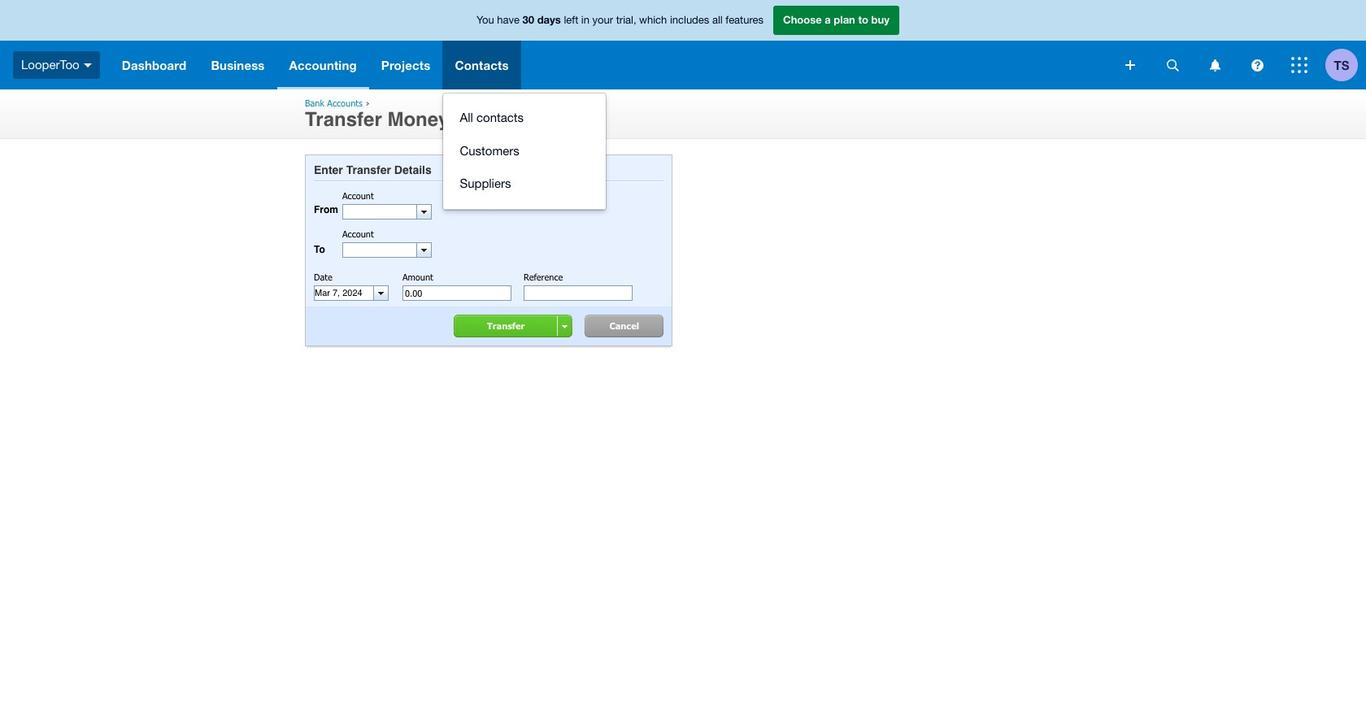 Task type: locate. For each thing, give the bounding box(es) containing it.
all contacts link
[[444, 102, 606, 135]]

Reference text field
[[524, 286, 633, 301]]

Date text field
[[315, 287, 369, 300]]

cancel
[[610, 321, 639, 331]]

choose
[[783, 13, 822, 26]]

you
[[477, 14, 494, 26]]

group
[[444, 94, 606, 209]]

account for account text box
[[343, 229, 374, 239]]

2 account from the top
[[343, 229, 374, 239]]

›
[[366, 98, 370, 108]]

accounts
[[327, 98, 363, 108]]

banner containing ts
[[0, 0, 1367, 209]]

includes
[[670, 14, 710, 26]]

details
[[394, 164, 432, 177]]

banner
[[0, 0, 1367, 209]]

list box containing all contacts
[[444, 94, 606, 209]]

from
[[314, 204, 338, 216]]

0 vertical spatial account
[[343, 190, 374, 201]]

suppliers link
[[444, 168, 606, 201]]

plan
[[834, 13, 856, 26]]

buy
[[872, 13, 890, 26]]

0 vertical spatial transfer
[[305, 108, 382, 131]]

business
[[211, 58, 265, 72]]

ts
[[1335, 57, 1350, 72]]

accounting button
[[277, 41, 369, 89]]

to
[[859, 13, 869, 26]]

account up account text box
[[343, 229, 374, 239]]

svg image
[[1292, 57, 1308, 73], [1126, 60, 1136, 70]]

group containing all contacts
[[444, 94, 606, 209]]

which
[[640, 14, 667, 26]]

transfer
[[305, 108, 382, 131], [346, 164, 391, 177], [487, 321, 525, 331]]

group inside banner
[[444, 94, 606, 209]]

money
[[388, 108, 449, 131]]

enter transfer details
[[314, 164, 432, 177]]

account
[[343, 190, 374, 201], [343, 229, 374, 239]]

Account text field
[[343, 205, 417, 219]]

transfer link
[[463, 315, 558, 338]]

dashboard
[[122, 58, 187, 72]]

you have 30 days left in your trial, which includes all features
[[477, 13, 764, 26]]

a
[[825, 13, 831, 26]]

customers
[[460, 144, 520, 157]]

bank
[[305, 98, 325, 108]]

account up account text field
[[343, 190, 374, 201]]

list box
[[444, 94, 606, 209]]

bank accounts › transfer money
[[305, 98, 449, 131]]

accounting
[[289, 58, 357, 72]]

svg image inside loopertoo "popup button"
[[84, 63, 92, 67]]

trial,
[[616, 14, 637, 26]]

loopertoo button
[[0, 41, 110, 89]]

1 vertical spatial account
[[343, 229, 374, 239]]

svg image
[[1167, 59, 1179, 71], [1210, 59, 1221, 71], [1252, 59, 1264, 71], [84, 63, 92, 67]]

Amount text field
[[403, 286, 512, 301]]

projects
[[381, 58, 431, 72]]

projects button
[[369, 41, 443, 89]]

30
[[523, 13, 535, 26]]

1 account from the top
[[343, 190, 374, 201]]

all
[[713, 14, 723, 26]]



Task type: vqa. For each thing, say whether or not it's contained in the screenshot.
Money
yes



Task type: describe. For each thing, give the bounding box(es) containing it.
reference
[[524, 272, 563, 282]]

customers link
[[444, 135, 606, 168]]

loopertoo
[[21, 58, 79, 71]]

amount
[[403, 272, 433, 282]]

2 vertical spatial transfer
[[487, 321, 525, 331]]

ts button
[[1326, 41, 1367, 89]]

transfer inside bank accounts › transfer money
[[305, 108, 382, 131]]

bank accounts link
[[305, 98, 363, 108]]

enter
[[314, 164, 343, 177]]

contacts
[[477, 111, 524, 124]]

left
[[564, 14, 579, 26]]

cancel link
[[591, 315, 664, 338]]

contacts button
[[443, 41, 521, 89]]

0 horizontal spatial svg image
[[1126, 60, 1136, 70]]

to
[[314, 244, 325, 255]]

list box inside banner
[[444, 94, 606, 209]]

features
[[726, 14, 764, 26]]

contacts
[[455, 58, 509, 72]]

1 horizontal spatial svg image
[[1292, 57, 1308, 73]]

account for account text field
[[343, 190, 374, 201]]

in
[[582, 14, 590, 26]]

days
[[538, 13, 561, 26]]

suppliers
[[460, 177, 511, 190]]

your
[[593, 14, 614, 26]]

date
[[314, 272, 333, 282]]

1 vertical spatial transfer
[[346, 164, 391, 177]]

all contacts
[[460, 111, 524, 124]]

dashboard link
[[110, 41, 199, 89]]

Account text field
[[343, 244, 417, 257]]

business button
[[199, 41, 277, 89]]

have
[[497, 14, 520, 26]]

choose a plan to buy
[[783, 13, 890, 26]]

all
[[460, 111, 473, 124]]



